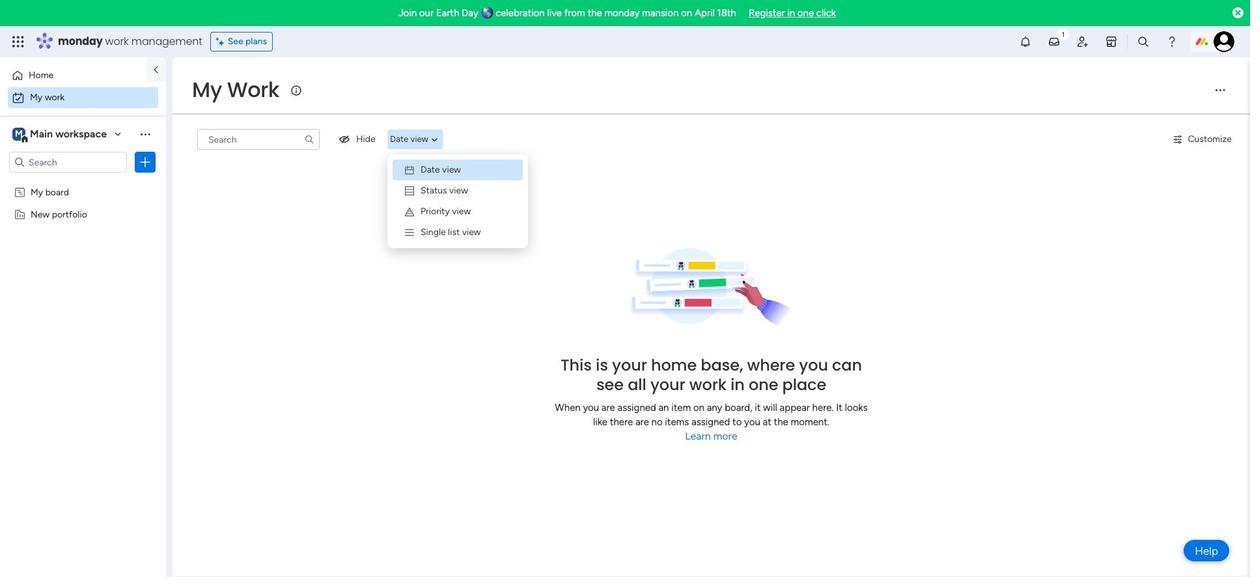 Task type: locate. For each thing, give the bounding box(es) containing it.
menu item up single list view image
[[393, 201, 523, 222]]

invite members image
[[1077, 35, 1090, 48]]

options image
[[139, 156, 152, 169]]

status view image
[[404, 185, 416, 197]]

workspace image
[[12, 127, 25, 141]]

update feed image
[[1048, 35, 1061, 48]]

1 image
[[1058, 27, 1070, 41]]

single list view image
[[404, 227, 416, 238]]

search image
[[304, 134, 315, 145]]

menu image
[[1214, 83, 1227, 96]]

menu item down the priority view image
[[393, 222, 523, 243]]

2 vertical spatial option
[[0, 180, 166, 183]]

menu menu
[[393, 160, 523, 243]]

None search field
[[197, 129, 320, 150]]

see plans image
[[216, 35, 228, 49]]

option
[[8, 65, 139, 86], [8, 87, 158, 108], [0, 180, 166, 183]]

help image
[[1166, 35, 1179, 48]]

menu item down date view icon on the left top of page
[[393, 180, 523, 201]]

menu item
[[393, 160, 523, 180], [393, 180, 523, 201], [393, 201, 523, 222], [393, 222, 523, 243]]

menu item up status view image
[[393, 160, 523, 180]]

list box
[[0, 178, 166, 401]]

notifications image
[[1019, 35, 1032, 48]]



Task type: vqa. For each thing, say whether or not it's contained in the screenshot.
Users button
no



Task type: describe. For each thing, give the bounding box(es) containing it.
3 menu item from the top
[[393, 201, 523, 222]]

0 vertical spatial option
[[8, 65, 139, 86]]

date view image
[[404, 164, 416, 176]]

Filter dashboard by text search field
[[197, 129, 320, 150]]

search everything image
[[1137, 35, 1150, 48]]

2 menu item from the top
[[393, 180, 523, 201]]

monday marketplace image
[[1105, 35, 1118, 48]]

Search in workspace field
[[27, 155, 109, 170]]

priority view image
[[404, 206, 416, 218]]

4 menu item from the top
[[393, 222, 523, 243]]

jacob simon image
[[1214, 31, 1235, 52]]

select product image
[[12, 35, 25, 48]]

1 vertical spatial option
[[8, 87, 158, 108]]

workspace options image
[[139, 128, 152, 141]]

1 menu item from the top
[[393, 160, 523, 180]]

workspace selection element
[[12, 126, 109, 143]]

welcome to my work feature image image
[[629, 248, 794, 327]]



